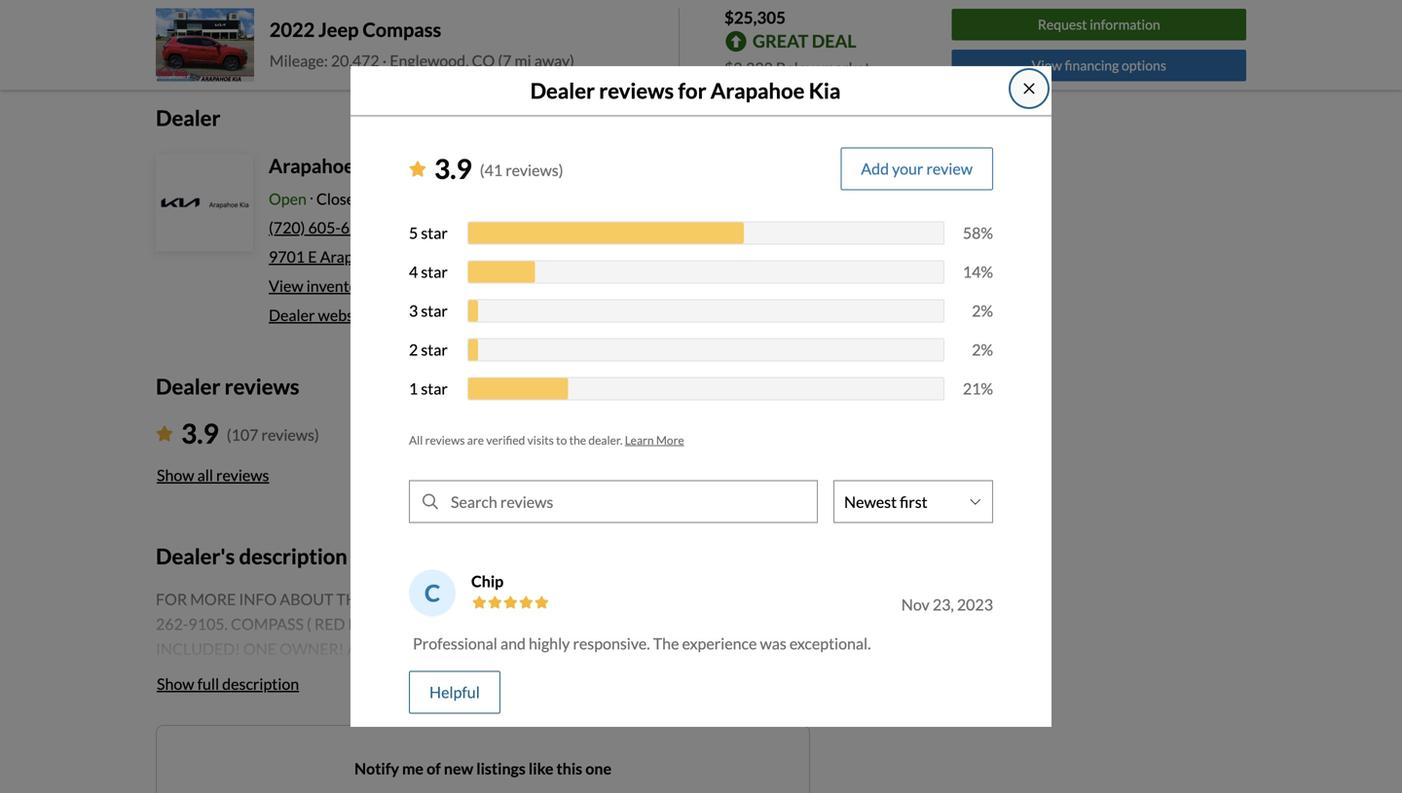 Task type: describe. For each thing, give the bounding box(es) containing it.
view for view financing options
[[1032, 57, 1062, 73]]

only,
[[424, 25, 447, 39]]

reviews for all reviews are verified visits to the dealer. learn more
[[425, 433, 465, 447]]

compass
[[363, 18, 441, 41]]

80112
[[523, 247, 568, 266]]

website
[[318, 306, 371, 325]]

dealer.
[[588, 433, 623, 447]]

star for 1 star
[[421, 379, 448, 398]]

arapahoe kia
[[269, 154, 387, 178]]

all
[[409, 433, 423, 447]]

notify
[[354, 759, 399, 778]]

2023
[[957, 595, 993, 614]]

full
[[197, 674, 219, 693]]

englewood, inside 2022 jeep compass mileage: 20,472 · englewood, co (7 mi away)
[[390, 51, 469, 70]]

information
[[1090, 16, 1160, 33]]

1 star
[[409, 379, 448, 398]]

1 horizontal spatial co
[[497, 247, 520, 266]]

more
[[656, 433, 684, 447]]

request information button
[[952, 9, 1246, 41]]

open closes at 9:00 pm (720) 605-6531
[[269, 189, 439, 237]]

arapahoe kia link
[[269, 154, 387, 178]]

search image
[[423, 494, 438, 510]]

do
[[471, 25, 484, 39]]

20,472
[[331, 51, 379, 70]]

represent
[[506, 25, 556, 39]]

4 star
[[409, 262, 448, 281]]

this
[[556, 759, 582, 778]]

view for view inventory
[[269, 276, 303, 295]]

3.9 dialog
[[351, 66, 1052, 793]]

1 vertical spatial kia
[[358, 154, 387, 178]]

review
[[926, 159, 973, 178]]

me
[[402, 759, 423, 778]]

below
[[776, 58, 819, 77]]

show for dealer
[[157, 466, 194, 485]]

request information
[[1038, 16, 1160, 33]]

nov
[[901, 595, 930, 614]]

2 vertical spatial arapahoe
[[320, 247, 386, 266]]

(107
[[227, 426, 258, 445]]

seller.
[[156, 42, 185, 57]]

for inside 3.9 dialog
[[678, 78, 706, 103]]

dealer reviews
[[156, 374, 299, 399]]

financing inside *estimated payments are for informational purposes only, and do not represent a financing offer or guarantee of credit from the seller.
[[566, 25, 613, 39]]

a
[[558, 25, 564, 39]]

*estimated
[[156, 25, 212, 39]]

payments
[[214, 25, 264, 39]]

reviews inside button
[[216, 466, 269, 485]]

21%
[[963, 379, 993, 398]]

reviews) for 3.9 (41 reviews)
[[506, 161, 563, 180]]

9701 e arapahoe rd englewood, co 80112
[[269, 247, 568, 266]]

highly
[[529, 634, 570, 653]]

chip
[[471, 572, 504, 591]]

the inside 3.9 dialog
[[569, 433, 586, 447]]

not
[[486, 25, 503, 39]]

reviews) for 3.9 (107 reviews)
[[261, 426, 319, 445]]

helpful
[[429, 683, 480, 702]]

kia inside 3.9 dialog
[[809, 78, 841, 103]]

add your review
[[861, 159, 973, 178]]

mi
[[515, 51, 531, 70]]

23,
[[933, 595, 954, 614]]

from
[[755, 25, 780, 39]]

star image for 3.9 (41 reviews)
[[409, 161, 426, 177]]

show full description
[[157, 674, 299, 693]]

1 vertical spatial arapahoe
[[269, 154, 354, 178]]

(41
[[480, 161, 503, 180]]

Search reviews field
[[441, 482, 817, 522]]

away)
[[534, 51, 574, 70]]

arapahoe inside 3.9 dialog
[[711, 78, 805, 103]]

add your review button
[[840, 148, 993, 190]]

was
[[760, 634, 786, 653]]

3
[[409, 301, 418, 320]]

arapahoe kia image
[[158, 156, 251, 250]]

5 star
[[409, 224, 448, 242]]

informational
[[303, 25, 372, 39]]

pm
[[415, 189, 439, 208]]

(7
[[498, 51, 512, 70]]

at
[[364, 189, 378, 208]]

3 star
[[409, 301, 448, 320]]

description inside button
[[222, 674, 299, 693]]

to
[[556, 433, 567, 447]]

add
[[861, 159, 889, 178]]

$2,332
[[724, 58, 773, 77]]

helpful button
[[409, 671, 500, 714]]

the
[[653, 634, 679, 653]]

2022
[[269, 18, 315, 41]]

offer
[[615, 25, 640, 39]]

2
[[409, 340, 418, 359]]

great deal
[[753, 30, 856, 52]]

of inside *estimated payments are for informational purposes only, and do not represent a financing offer or guarantee of credit from the seller.
[[710, 25, 721, 39]]

show full description button
[[156, 663, 300, 706]]

show for dealer's
[[157, 674, 194, 693]]



Task type: vqa. For each thing, say whether or not it's contained in the screenshot.
Cabin size dropdown button
no



Task type: locate. For each thing, give the bounding box(es) containing it.
3.9 left (41
[[434, 152, 472, 185]]

financing
[[566, 25, 613, 39], [1065, 57, 1119, 73]]

0 vertical spatial reviews)
[[506, 161, 563, 180]]

star for 2 star
[[421, 340, 448, 359]]

1 vertical spatial view
[[269, 276, 303, 295]]

0 horizontal spatial star image
[[156, 426, 173, 441]]

1 vertical spatial 3.9
[[181, 417, 219, 450]]

englewood, down only,
[[390, 51, 469, 70]]

are
[[266, 25, 283, 39], [467, 433, 484, 447]]

0 vertical spatial co
[[472, 51, 495, 70]]

star for 5 star
[[421, 224, 448, 242]]

3.9 (41 reviews)
[[434, 152, 563, 185]]

are for verified
[[467, 433, 484, 447]]

new
[[444, 759, 473, 778]]

the right 'to'
[[569, 433, 586, 447]]

co left the (7
[[472, 51, 495, 70]]

view down the 9701
[[269, 276, 303, 295]]

view financing options
[[1032, 57, 1166, 73]]

1 vertical spatial description
[[222, 674, 299, 693]]

of right 'me'
[[427, 759, 441, 778]]

show left all
[[157, 466, 194, 485]]

verified
[[486, 433, 525, 447]]

description
[[239, 544, 347, 569], [222, 674, 299, 693]]

and inside 3.9 dialog
[[500, 634, 526, 653]]

2022 jeep compass image
[[156, 8, 254, 82]]

·
[[382, 51, 387, 70]]

jeep
[[318, 18, 359, 41]]

dealer for dealer reviews
[[156, 374, 220, 399]]

open
[[269, 189, 307, 208]]

reviews) inside 3.9 (41 reviews)
[[506, 161, 563, 180]]

for down guarantee
[[678, 78, 706, 103]]

1 horizontal spatial star image
[[409, 161, 426, 177]]

reviews)
[[506, 161, 563, 180], [261, 426, 319, 445]]

or
[[642, 25, 654, 39]]

2 show from the top
[[157, 674, 194, 693]]

0 horizontal spatial reviews)
[[261, 426, 319, 445]]

all reviews are verified visits to the dealer. learn more
[[409, 433, 684, 447]]

0 vertical spatial and
[[450, 25, 469, 39]]

for
[[286, 25, 301, 39], [678, 78, 706, 103]]

1 vertical spatial show
[[157, 674, 194, 693]]

dealer for dealer reviews for arapahoe kia
[[530, 78, 595, 103]]

show left full
[[157, 674, 194, 693]]

reviews
[[599, 78, 674, 103], [225, 374, 299, 399], [425, 433, 465, 447], [216, 466, 269, 485]]

and inside *estimated payments are for informational purposes only, and do not represent a financing offer or guarantee of credit from the seller.
[[450, 25, 469, 39]]

1 vertical spatial reviews)
[[261, 426, 319, 445]]

1 2% from the top
[[972, 301, 993, 320]]

like
[[529, 759, 553, 778]]

englewood, down 5 star
[[414, 247, 494, 266]]

star for 3 star
[[421, 301, 448, 320]]

star for 4 star
[[421, 262, 448, 281]]

show all reviews button
[[156, 454, 270, 497]]

show all reviews
[[157, 466, 269, 485]]

1 horizontal spatial view
[[1032, 57, 1062, 73]]

exceptional.
[[789, 634, 871, 653]]

nov 23, 2023
[[901, 595, 993, 614]]

are for for
[[266, 25, 283, 39]]

2% up 21%
[[972, 340, 993, 359]]

and left do on the top
[[450, 25, 469, 39]]

0 vertical spatial englewood,
[[390, 51, 469, 70]]

the
[[782, 25, 799, 39], [569, 433, 586, 447]]

star right 4
[[421, 262, 448, 281]]

0 horizontal spatial view
[[269, 276, 303, 295]]

dealer down view inventory link
[[269, 306, 315, 325]]

view financing options button
[[952, 50, 1246, 81]]

credit
[[723, 25, 753, 39]]

star image
[[409, 161, 426, 177], [156, 426, 173, 441]]

0 vertical spatial arapahoe
[[711, 78, 805, 103]]

5
[[409, 224, 418, 242]]

kia
[[809, 78, 841, 103], [358, 154, 387, 178]]

co
[[472, 51, 495, 70], [497, 247, 520, 266]]

request
[[1038, 16, 1087, 33]]

star image inside 3.9 dialog
[[409, 161, 426, 177]]

deal
[[812, 30, 856, 52]]

listings
[[476, 759, 526, 778]]

3.9 for 3.9 (107 reviews)
[[181, 417, 219, 450]]

2 star from the top
[[421, 262, 448, 281]]

for inside *estimated payments are for informational purposes only, and do not represent a financing offer or guarantee of credit from the seller.
[[286, 25, 301, 39]]

dealer for dealer
[[156, 105, 220, 131]]

14%
[[963, 262, 993, 281]]

0 vertical spatial description
[[239, 544, 347, 569]]

2 star
[[409, 340, 448, 359]]

605-
[[308, 218, 341, 237]]

3.9 for 3.9 (41 reviews)
[[434, 152, 472, 185]]

dealer website
[[269, 306, 371, 325]]

2 2% from the top
[[972, 340, 993, 359]]

learn more link
[[625, 433, 684, 447]]

dealer inside 3.9 dialog
[[530, 78, 595, 103]]

0 vertical spatial for
[[286, 25, 301, 39]]

reviews) inside 3.9 (107 reviews)
[[261, 426, 319, 445]]

0 horizontal spatial and
[[450, 25, 469, 39]]

0 horizontal spatial for
[[286, 25, 301, 39]]

co inside 2022 jeep compass mileage: 20,472 · englewood, co (7 mi away)
[[472, 51, 495, 70]]

learn
[[625, 433, 654, 447]]

0 vertical spatial of
[[710, 25, 721, 39]]

visits
[[527, 433, 554, 447]]

are left verified on the bottom
[[467, 433, 484, 447]]

arapahoe down 6531
[[320, 247, 386, 266]]

1 horizontal spatial financing
[[1065, 57, 1119, 73]]

view up the close modal dealer reviews for arapahoe kia "icon"
[[1032, 57, 1062, 73]]

star right 5
[[421, 224, 448, 242]]

1 vertical spatial are
[[467, 433, 484, 447]]

view inventory
[[269, 276, 372, 295]]

1 star from the top
[[421, 224, 448, 242]]

professional
[[413, 634, 497, 653]]

dealer website link
[[269, 304, 810, 327]]

1 vertical spatial of
[[427, 759, 441, 778]]

financing inside button
[[1065, 57, 1119, 73]]

star image for 3.9 (107 reviews)
[[156, 426, 173, 441]]

0 vertical spatial are
[[266, 25, 283, 39]]

3.9
[[434, 152, 472, 185], [181, 417, 219, 450]]

3.9 up all
[[181, 417, 219, 450]]

star right 2
[[421, 340, 448, 359]]

reviews) right (107
[[261, 426, 319, 445]]

2% down 14%
[[972, 301, 993, 320]]

are right payments on the left
[[266, 25, 283, 39]]

2% for 2 star
[[972, 340, 993, 359]]

your
[[892, 159, 923, 178]]

0 horizontal spatial the
[[569, 433, 586, 447]]

0 vertical spatial the
[[782, 25, 799, 39]]

0 horizontal spatial kia
[[358, 154, 387, 178]]

kia up at
[[358, 154, 387, 178]]

1 horizontal spatial are
[[467, 433, 484, 447]]

arapahoe
[[711, 78, 805, 103], [269, 154, 354, 178], [320, 247, 386, 266]]

2% for 3 star
[[972, 301, 993, 320]]

0 horizontal spatial co
[[472, 51, 495, 70]]

1 vertical spatial co
[[497, 247, 520, 266]]

and
[[450, 25, 469, 39], [500, 634, 526, 653]]

1 horizontal spatial and
[[500, 634, 526, 653]]

mileage:
[[269, 51, 328, 70]]

1 vertical spatial for
[[678, 78, 706, 103]]

0 horizontal spatial financing
[[566, 25, 613, 39]]

9:00
[[381, 189, 412, 208]]

dealer for dealer website
[[269, 306, 315, 325]]

reviews) right (41
[[506, 161, 563, 180]]

dealer up 3.9 (107 reviews)
[[156, 374, 220, 399]]

of left the credit at the top right
[[710, 25, 721, 39]]

view inside button
[[1032, 57, 1062, 73]]

1 horizontal spatial the
[[782, 25, 799, 39]]

dealer down away)
[[530, 78, 595, 103]]

arapahoe up open
[[269, 154, 354, 178]]

1 horizontal spatial reviews)
[[506, 161, 563, 180]]

are inside *estimated payments are for informational purposes only, and do not represent a financing offer or guarantee of credit from the seller.
[[266, 25, 283, 39]]

star
[[421, 224, 448, 242], [421, 262, 448, 281], [421, 301, 448, 320], [421, 340, 448, 359], [421, 379, 448, 398]]

2022 jeep compass mileage: 20,472 · englewood, co (7 mi away)
[[269, 18, 574, 70]]

0 vertical spatial star image
[[409, 161, 426, 177]]

1 horizontal spatial kia
[[809, 78, 841, 103]]

3.9 inside 3.9 dialog
[[434, 152, 472, 185]]

1 horizontal spatial of
[[710, 25, 721, 39]]

financing down request information button
[[1065, 57, 1119, 73]]

(720) 605-6531 link
[[269, 218, 377, 237]]

0 vertical spatial 3.9
[[434, 152, 472, 185]]

are inside 3.9 dialog
[[467, 433, 484, 447]]

5 star from the top
[[421, 379, 448, 398]]

1 vertical spatial star image
[[156, 426, 173, 441]]

one
[[585, 759, 611, 778]]

dealer down seller.
[[156, 105, 220, 131]]

professional and highly responsive. the experience was exceptional.
[[413, 634, 871, 653]]

0 horizontal spatial of
[[427, 759, 441, 778]]

inventory
[[306, 276, 372, 295]]

0 vertical spatial view
[[1032, 57, 1062, 73]]

arapahoe down the $2,332
[[711, 78, 805, 103]]

4 star from the top
[[421, 340, 448, 359]]

the inside *estimated payments are for informational purposes only, and do not represent a financing offer or guarantee of credit from the seller.
[[782, 25, 799, 39]]

1 vertical spatial englewood,
[[414, 247, 494, 266]]

dealer's
[[156, 544, 235, 569]]

and left highly on the bottom left of the page
[[500, 634, 526, 653]]

1 vertical spatial the
[[569, 433, 586, 447]]

reviews for dealer reviews
[[225, 374, 299, 399]]

$25,305
[[724, 7, 786, 27]]

kia down market on the top of the page
[[809, 78, 841, 103]]

star right 1
[[421, 379, 448, 398]]

0 horizontal spatial 3.9
[[181, 417, 219, 450]]

0 horizontal spatial are
[[266, 25, 283, 39]]

1 vertical spatial financing
[[1065, 57, 1119, 73]]

1 show from the top
[[157, 466, 194, 485]]

closes
[[316, 189, 361, 208]]

3 star from the top
[[421, 301, 448, 320]]

close modal dealer reviews for arapahoe kia image
[[1021, 81, 1037, 97]]

dealer
[[530, 78, 595, 103], [156, 105, 220, 131], [269, 306, 315, 325], [156, 374, 220, 399]]

0 vertical spatial show
[[157, 466, 194, 485]]

great
[[753, 30, 808, 52]]

star image up pm
[[409, 161, 426, 177]]

of
[[710, 25, 721, 39], [427, 759, 441, 778]]

all
[[197, 466, 213, 485]]

0 vertical spatial kia
[[809, 78, 841, 103]]

e
[[308, 247, 317, 266]]

star right 3
[[421, 301, 448, 320]]

experience
[[682, 634, 757, 653]]

reviews for dealer reviews for arapahoe kia
[[599, 78, 674, 103]]

1 horizontal spatial for
[[678, 78, 706, 103]]

options
[[1122, 57, 1166, 73]]

1 horizontal spatial 3.9
[[434, 152, 472, 185]]

co left 80112
[[497, 247, 520, 266]]

guarantee
[[656, 25, 708, 39]]

0 vertical spatial financing
[[566, 25, 613, 39]]

1 vertical spatial 2%
[[972, 340, 993, 359]]

financing right a
[[566, 25, 613, 39]]

0 vertical spatial 2%
[[972, 301, 993, 320]]

for up 'mileage:'
[[286, 25, 301, 39]]

dealer reviews for arapahoe kia
[[530, 78, 841, 103]]

purposes
[[375, 25, 421, 39]]

c
[[424, 579, 440, 607]]

star image up show all reviews
[[156, 426, 173, 441]]

(720)
[[269, 218, 305, 237]]

1
[[409, 379, 418, 398]]

1 vertical spatial and
[[500, 634, 526, 653]]

the right from
[[782, 25, 799, 39]]



